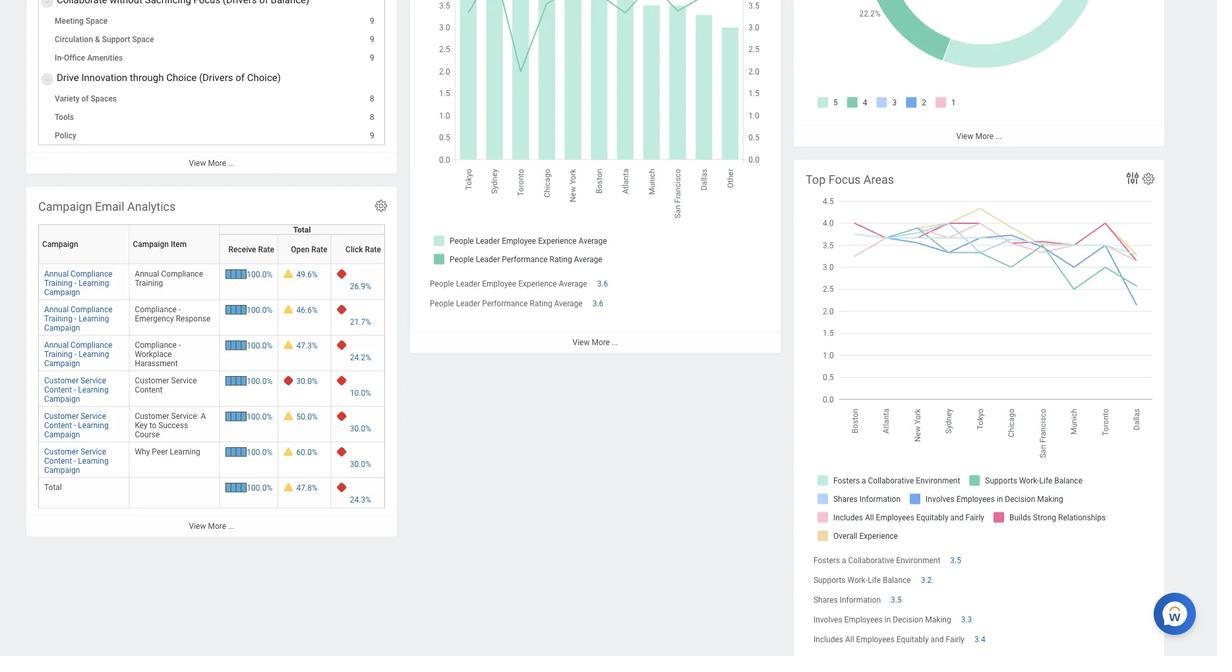 Task type: describe. For each thing, give the bounding box(es) containing it.
view more ... inside campaign email analytics 'element'
[[189, 522, 234, 531]]

drive innovation through choice (drivers of choice)
[[57, 72, 281, 84]]

learning for compliance - workplace harassment
[[79, 350, 109, 359]]

includes
[[814, 636, 843, 645]]

annual for compliance - emergency response
[[44, 305, 69, 314]]

50.0% button
[[296, 412, 320, 422]]

view for workplace for success survey element
[[189, 159, 206, 168]]

customer service content - learning campaign for customer service: a key to success course
[[44, 412, 109, 440]]

rate for receive rate
[[258, 245, 274, 254]]

customer service content - learning campaign for customer service content
[[44, 376, 109, 404]]

1 vertical spatial space
[[132, 35, 154, 45]]

annual compliance training
[[135, 269, 203, 288]]

experience
[[518, 279, 557, 289]]

view more ... link for workplace for success survey element
[[26, 152, 397, 174]]

customer for customer service content
[[44, 376, 79, 386]]

... for view more ... link corresponding to culture survey results element
[[996, 132, 1002, 141]]

campaign button
[[42, 220, 134, 268]]

course
[[135, 430, 160, 440]]

100.0% for 30.0%
[[247, 377, 272, 386]]

tools
[[55, 113, 74, 122]]

campaign item
[[133, 240, 187, 249]]

26.9%
[[350, 282, 371, 291]]

meeting
[[55, 17, 84, 26]]

supports work-life balance
[[814, 576, 911, 585]]

compliance - workplace harassment element
[[135, 338, 181, 368]]

10.0% button
[[350, 388, 373, 399]]

campaign email analytics element
[[26, 187, 397, 537]]

50.0%
[[296, 413, 318, 422]]

3.5 for shares information
[[891, 596, 902, 605]]

customer service content - learning campaign link for customer service: a key to success course
[[44, 409, 109, 440]]

supports
[[814, 576, 846, 585]]

60.0%
[[296, 448, 318, 457]]

49.6%
[[296, 270, 318, 279]]

60.0% button
[[296, 447, 320, 458]]

view for 'employee experience vs performance' element
[[573, 338, 590, 347]]

30.0% for 60.0%
[[350, 460, 371, 469]]

view more ... for view more ... link corresponding to culture survey results element
[[956, 132, 1002, 141]]

3.3 button
[[961, 615, 974, 626]]

includes all employees equitably and fairly
[[814, 636, 965, 645]]

campaign for customer service: a key to success course
[[44, 430, 80, 440]]

3.2 button
[[921, 576, 934, 586]]

service for customer service: a key to success course
[[81, 412, 106, 421]]

employee experience vs performance element
[[410, 0, 781, 353]]

annual compliance training element
[[135, 267, 203, 288]]

workplace
[[135, 350, 172, 359]]

circulation
[[55, 35, 93, 45]]

through
[[130, 72, 164, 84]]

all
[[845, 636, 854, 645]]

46.6%
[[296, 306, 318, 315]]

variety
[[55, 95, 79, 104]]

shares information
[[814, 596, 881, 605]]

1 vertical spatial of
[[81, 95, 89, 104]]

balance
[[883, 576, 911, 585]]

100.0% button for 60.0%
[[247, 447, 274, 458]]

information
[[840, 596, 881, 605]]

training inside annual compliance training
[[135, 279, 163, 288]]

harassment
[[135, 359, 178, 368]]

0 vertical spatial 30.0% button
[[296, 376, 320, 387]]

more for view more ... link corresponding to culture survey results element
[[976, 132, 994, 141]]

100.0% for 47.3%
[[247, 341, 272, 351]]

content inside customer service content
[[135, 386, 163, 395]]

and
[[931, 636, 944, 645]]

variety of spaces
[[55, 95, 117, 104]]

making
[[925, 616, 951, 625]]

involves employees in decision making
[[814, 616, 951, 625]]

customer inside customer service: a key to success course
[[135, 412, 169, 421]]

3.5 button for fosters a collaborative environment
[[950, 556, 963, 566]]

100.0% button for 46.6%
[[247, 305, 274, 316]]

involves
[[814, 616, 842, 625]]

a
[[201, 412, 206, 421]]

compliance - workplace harassment
[[135, 341, 181, 368]]

service for customer service content
[[81, 376, 106, 386]]

click rate
[[346, 245, 381, 254]]

compliance for annual compliance training - learning campaign 'link' associated with emergency
[[71, 305, 113, 314]]

10.0%
[[350, 389, 371, 398]]

more inside campaign email analytics 'element'
[[208, 522, 226, 531]]

annual for compliance - workplace harassment
[[44, 341, 69, 350]]

rate for open rate
[[311, 245, 328, 254]]

- for why peer learning
[[74, 457, 76, 466]]

24.3% button
[[350, 495, 373, 506]]

7
[[444, 132, 448, 141]]

training for compliance - workplace harassment
[[44, 350, 72, 359]]

choice)
[[247, 72, 281, 84]]

focus
[[829, 173, 861, 187]]

customer service content - learning campaign for why peer learning
[[44, 447, 109, 475]]

support
[[102, 35, 130, 45]]

people leader employee experience average
[[430, 279, 587, 289]]

3.6 button for people leader performance rating average
[[593, 299, 606, 309]]

3.4
[[975, 636, 986, 645]]

compliance - emergency response element
[[135, 302, 211, 324]]

campaign inside button
[[42, 240, 78, 249]]

workplace for success survey element
[[26, 0, 1217, 174]]

(drivers
[[199, 72, 233, 84]]

item
[[171, 240, 187, 249]]

100.0% for 49.6%
[[247, 270, 272, 279]]

choice
[[166, 72, 197, 84]]

average for people leader performance rating average
[[554, 299, 583, 308]]

open rate
[[291, 245, 328, 254]]

email
[[95, 200, 124, 214]]

customer inside customer service content
[[135, 376, 169, 386]]

30.0% button for 50.0%
[[350, 424, 373, 434]]

100.0% for 47.8%
[[247, 484, 272, 493]]

content for customer service: a key to success course
[[44, 421, 72, 430]]

receive rate
[[228, 245, 274, 254]]

24.2% button
[[350, 352, 373, 363]]

configure campaign email analytics image
[[374, 199, 388, 213]]

life
[[868, 576, 881, 585]]

circulation & support space
[[55, 35, 154, 45]]

- for customer service: a key to success course
[[74, 421, 76, 430]]

3.6 button for people leader employee experience average
[[597, 279, 610, 289]]

24.2%
[[350, 353, 371, 362]]

26.9% button
[[350, 281, 373, 292]]

in-office amenities
[[55, 54, 123, 63]]

top
[[806, 173, 826, 187]]

annual compliance training - learning campaign link for emergency
[[44, 302, 113, 333]]

meeting space
[[55, 17, 108, 26]]

... inside campaign email analytics 'element'
[[228, 522, 234, 531]]

decision
[[893, 616, 923, 625]]

1 horizontal spatial total
[[293, 225, 311, 234]]

view inside campaign email analytics 'element'
[[189, 522, 206, 531]]

spaces
[[91, 95, 117, 104]]

culture survey results element
[[794, 0, 1165, 147]]

49.6% button
[[296, 269, 320, 280]]

learning for why peer learning
[[78, 457, 109, 466]]

- inside compliance - workplace harassment
[[179, 341, 181, 350]]

why peer learning element
[[135, 445, 200, 457]]

annual compliance training - learning campaign for training
[[44, 269, 113, 297]]

0 horizontal spatial total
[[44, 483, 62, 492]]

open
[[291, 245, 309, 254]]

8 for meeting space
[[444, 17, 448, 26]]

100.0% button for 30.0%
[[247, 376, 274, 387]]

a
[[842, 556, 846, 566]]

receive
[[228, 245, 256, 254]]

8 for variety of spaces
[[444, 95, 448, 104]]

fosters
[[814, 556, 840, 566]]

compliance for annual compliance training 'element'
[[161, 269, 203, 279]]

9 for space
[[370, 17, 374, 26]]



Task type: vqa. For each thing, say whether or not it's contained in the screenshot.
COLLAPSE image to the top
yes



Task type: locate. For each thing, give the bounding box(es) containing it.
service for why peer learning
[[81, 447, 106, 457]]

2 annual compliance training - learning campaign link from the top
[[44, 302, 113, 333]]

0 horizontal spatial 3.5
[[891, 596, 902, 605]]

- for customer service content
[[74, 386, 76, 395]]

2 customer service content - learning campaign from the top
[[44, 412, 109, 440]]

view more ... inside 'employee experience vs performance' element
[[573, 338, 618, 347]]

view for culture survey results element
[[956, 132, 974, 141]]

people for people leader performance rating average
[[430, 299, 454, 308]]

leader for employee
[[456, 279, 480, 289]]

rate
[[258, 245, 274, 254], [311, 245, 328, 254], [365, 245, 381, 254]]

3.6 right experience
[[597, 279, 608, 289]]

3 rate from the left
[[365, 245, 381, 254]]

content for why peer learning
[[44, 457, 72, 466]]

space right support
[[132, 35, 154, 45]]

rate right open
[[311, 245, 328, 254]]

annual compliance training - learning campaign for emergency
[[44, 305, 113, 333]]

100.0% button for 47.8%
[[247, 483, 274, 494]]

more
[[976, 132, 994, 141], [208, 159, 226, 168], [592, 338, 610, 347], [208, 522, 226, 531]]

top focus areas
[[806, 173, 894, 187]]

office
[[64, 54, 85, 63]]

0 vertical spatial average
[[559, 279, 587, 289]]

3 annual compliance training - learning campaign link from the top
[[44, 338, 113, 368]]

key
[[135, 421, 148, 430]]

24.3%
[[350, 496, 371, 505]]

1 vertical spatial total
[[44, 483, 62, 492]]

2 100.0% button from the top
[[247, 305, 274, 316]]

compliance inside compliance - workplace harassment
[[135, 341, 177, 350]]

people leader performance rating average
[[430, 299, 583, 308]]

1 horizontal spatial space
[[132, 35, 154, 45]]

0 vertical spatial space
[[86, 17, 108, 26]]

view more ...
[[956, 132, 1002, 141], [189, 159, 234, 168], [573, 338, 618, 347], [189, 522, 234, 531]]

0 vertical spatial annual compliance training - learning campaign link
[[44, 267, 113, 297]]

areas
[[864, 173, 894, 187]]

1 vertical spatial people
[[430, 299, 454, 308]]

amenities
[[87, 54, 123, 63]]

training for annual compliance training
[[44, 279, 72, 288]]

customer service content
[[135, 376, 197, 395]]

6
[[444, 113, 448, 122]]

average for people leader employee experience average
[[559, 279, 587, 289]]

2 vertical spatial annual compliance training - learning campaign
[[44, 341, 113, 368]]

view more ... inside culture survey results element
[[956, 132, 1002, 141]]

8 for circulation & support space
[[444, 35, 448, 45]]

compliance down the item
[[161, 269, 203, 279]]

3.5 button down the balance
[[891, 595, 904, 606]]

customer service content element
[[135, 374, 197, 395]]

1 vertical spatial customer service content - learning campaign
[[44, 412, 109, 440]]

0 vertical spatial of
[[236, 72, 245, 84]]

4 100.0% button from the top
[[247, 376, 274, 387]]

service:
[[171, 412, 199, 421]]

- for annual compliance training
[[74, 279, 77, 288]]

30.0% button down 10.0% button
[[350, 424, 373, 434]]

0 horizontal spatial of
[[81, 95, 89, 104]]

3 100.0% button from the top
[[247, 341, 274, 351]]

100.0% button
[[247, 269, 274, 280], [247, 305, 274, 316], [247, 341, 274, 351], [247, 376, 274, 387], [247, 412, 274, 422], [247, 447, 274, 458], [247, 483, 274, 494]]

employees
[[844, 616, 883, 625], [856, 636, 895, 645]]

annual compliance training - learning campaign for workplace
[[44, 341, 113, 368]]

of left choice)
[[236, 72, 245, 84]]

2 vertical spatial annual compliance training - learning campaign link
[[44, 338, 113, 368]]

campaign for annual compliance training
[[44, 288, 80, 297]]

1 customer service content - learning campaign link from the top
[[44, 374, 109, 404]]

... inside workplace for success survey element
[[228, 159, 234, 168]]

2 rate from the left
[[311, 245, 328, 254]]

1 vertical spatial average
[[554, 299, 583, 308]]

100.0% for 60.0%
[[247, 448, 272, 457]]

customer service content - learning campaign link for customer service content
[[44, 374, 109, 404]]

30.0% down 10.0% button
[[350, 424, 371, 434]]

campaign inside button
[[133, 240, 169, 249]]

... inside 'employee experience vs performance' element
[[612, 338, 618, 347]]

compliance left the workplace
[[71, 341, 113, 350]]

compliance down annual compliance training
[[135, 305, 177, 314]]

learning for compliance - emergency response
[[79, 314, 109, 324]]

0 vertical spatial people
[[430, 279, 454, 289]]

open rate button
[[282, 220, 336, 259]]

view
[[956, 132, 974, 141], [189, 159, 206, 168], [573, 338, 590, 347], [189, 522, 206, 531]]

compliance down campaign button
[[71, 269, 113, 279]]

in
[[885, 616, 891, 625]]

5 100.0% from the top
[[247, 413, 272, 422]]

people for people leader employee experience average
[[430, 279, 454, 289]]

0 vertical spatial leader
[[456, 279, 480, 289]]

1 collapse image from the top
[[42, 0, 49, 10]]

customer for customer service: a key to success course
[[44, 412, 79, 421]]

... inside culture survey results element
[[996, 132, 1002, 141]]

2 vertical spatial customer service content - learning campaign
[[44, 447, 109, 475]]

5 100.0% button from the top
[[247, 412, 274, 422]]

2 collapse image from the top
[[42, 72, 49, 88]]

- for compliance - workplace harassment
[[74, 350, 77, 359]]

rate for click rate
[[365, 245, 381, 254]]

customer service content - learning campaign link for why peer learning
[[44, 445, 109, 475]]

campaign email analytics
[[38, 200, 176, 214]]

0 vertical spatial total
[[293, 225, 311, 234]]

policy
[[55, 132, 76, 141]]

more inside workplace for success survey element
[[208, 159, 226, 168]]

30.0% for 50.0%
[[350, 424, 371, 434]]

customer for why peer learning
[[44, 447, 79, 457]]

47.3%
[[296, 341, 318, 351]]

1 vertical spatial 3.6
[[593, 299, 604, 308]]

learning for customer service: a key to success course
[[78, 421, 109, 430]]

average right experience
[[559, 279, 587, 289]]

1 vertical spatial employees
[[856, 636, 895, 645]]

rate right click on the left top of the page
[[365, 245, 381, 254]]

compliance - emergency response
[[135, 305, 211, 324]]

1 horizontal spatial of
[[236, 72, 245, 84]]

7 100.0% button from the top
[[247, 483, 274, 494]]

why peer learning
[[135, 447, 200, 457]]

1 vertical spatial collapse image
[[42, 72, 49, 88]]

annual
[[44, 269, 69, 279], [135, 269, 159, 279], [44, 305, 69, 314], [44, 341, 69, 350]]

configure top focus areas image
[[1141, 172, 1156, 186]]

compliance for annual compliance training - learning campaign 'link' associated with workplace
[[71, 341, 113, 350]]

customer service: a key to success course element
[[135, 409, 206, 440]]

2 annual compliance training - learning campaign from the top
[[44, 305, 113, 333]]

3.5 button right environment
[[950, 556, 963, 566]]

2 customer service content - learning campaign link from the top
[[44, 409, 109, 440]]

compliance inside compliance - emergency response
[[135, 305, 177, 314]]

0 vertical spatial 3.6
[[597, 279, 608, 289]]

customer
[[44, 376, 79, 386], [135, 376, 169, 386], [44, 412, 79, 421], [135, 412, 169, 421], [44, 447, 79, 457]]

30.0% button up 24.3%
[[350, 459, 373, 470]]

collapse image
[[42, 0, 49, 10], [42, 72, 49, 88]]

3 annual compliance training - learning campaign from the top
[[44, 341, 113, 368]]

space up &
[[86, 17, 108, 26]]

emergency
[[135, 314, 174, 324]]

3.3
[[961, 616, 972, 625]]

peer
[[152, 447, 168, 457]]

1 vertical spatial annual compliance training - learning campaign link
[[44, 302, 113, 333]]

2 vertical spatial 30.0% button
[[350, 459, 373, 470]]

more for view more ... link within workplace for success survey element
[[208, 159, 226, 168]]

9 for &
[[370, 35, 374, 45]]

compliance left emergency on the left
[[71, 305, 113, 314]]

shares
[[814, 596, 838, 605]]

equitably
[[897, 636, 929, 645]]

0 vertical spatial 30.0%
[[296, 377, 318, 386]]

view more ... link for 'employee experience vs performance' element
[[410, 332, 781, 353]]

3 customer service content - learning campaign link from the top
[[44, 445, 109, 475]]

0 horizontal spatial rate
[[258, 245, 274, 254]]

annual compliance training - learning campaign link for workplace
[[44, 338, 113, 368]]

compliance up the harassment
[[135, 341, 177, 350]]

3.5 button for shares information
[[891, 595, 904, 606]]

people left performance
[[430, 299, 454, 308]]

30.0% down 47.3% button
[[296, 377, 318, 386]]

annual for annual compliance training
[[44, 269, 69, 279]]

average right rating
[[554, 299, 583, 308]]

employee
[[482, 279, 516, 289]]

service inside customer service content
[[171, 376, 197, 386]]

view more ... inside workplace for success survey element
[[189, 159, 234, 168]]

46.6% button
[[296, 305, 320, 316]]

1 100.0% from the top
[[247, 270, 272, 279]]

space
[[86, 17, 108, 26], [132, 35, 154, 45]]

compliance
[[71, 269, 113, 279], [161, 269, 203, 279], [71, 305, 113, 314], [135, 305, 177, 314], [71, 341, 113, 350], [135, 341, 177, 350]]

1 annual compliance training - learning campaign from the top
[[44, 269, 113, 297]]

3.5
[[950, 556, 961, 566], [891, 596, 902, 605]]

in-
[[55, 54, 64, 63]]

- for compliance - emergency response
[[74, 314, 77, 324]]

1 vertical spatial 30.0% button
[[350, 424, 373, 434]]

view more ... link for culture survey results element
[[794, 125, 1165, 147]]

1 vertical spatial customer service content - learning campaign link
[[44, 409, 109, 440]]

view more ... link inside workplace for success survey element
[[26, 152, 397, 174]]

3.5 down the balance
[[891, 596, 902, 605]]

annual inside annual compliance training
[[135, 269, 159, 279]]

47.8% button
[[296, 483, 320, 494]]

fosters a collaborative environment
[[814, 556, 941, 566]]

...
[[996, 132, 1002, 141], [228, 159, 234, 168], [612, 338, 618, 347], [228, 522, 234, 531]]

21.7%
[[350, 318, 371, 327]]

1 customer service content - learning campaign from the top
[[44, 376, 109, 404]]

4 100.0% from the top
[[247, 377, 272, 386]]

1 vertical spatial 3.5 button
[[891, 595, 904, 606]]

view more ... for view more ... link within workplace for success survey element
[[189, 159, 234, 168]]

- inside compliance - emergency response
[[179, 305, 181, 314]]

0 vertical spatial annual compliance training - learning campaign
[[44, 269, 113, 297]]

top focus areas element
[[794, 160, 1165, 657]]

training for compliance - emergency response
[[44, 314, 72, 324]]

more inside culture survey results element
[[976, 132, 994, 141]]

1 vertical spatial 3.6 button
[[593, 299, 606, 309]]

30.0% button
[[296, 376, 320, 387], [350, 424, 373, 434], [350, 459, 373, 470]]

1 horizontal spatial 3.5
[[950, 556, 961, 566]]

30.0% up 24.3%
[[350, 460, 371, 469]]

1 vertical spatial 3.5
[[891, 596, 902, 605]]

1 vertical spatial leader
[[456, 299, 480, 308]]

leader for performance
[[456, 299, 480, 308]]

2 100.0% from the top
[[247, 306, 272, 315]]

people
[[430, 279, 454, 289], [430, 299, 454, 308]]

campaign for customer service content
[[44, 395, 80, 404]]

configure and view chart data image
[[1125, 170, 1141, 186]]

2 leader from the top
[[456, 299, 480, 308]]

leader left employee
[[456, 279, 480, 289]]

&
[[95, 35, 100, 45]]

view inside culture survey results element
[[956, 132, 974, 141]]

100.0% for 46.6%
[[247, 306, 272, 315]]

100.0% button for 50.0%
[[247, 412, 274, 422]]

leader left performance
[[456, 299, 480, 308]]

total element
[[44, 480, 62, 492]]

view more ... for 'employee experience vs performance' element's view more ... link
[[573, 338, 618, 347]]

3.6 button
[[597, 279, 610, 289], [593, 299, 606, 309]]

content for customer service content
[[44, 386, 72, 395]]

100.0% for 50.0%
[[247, 413, 272, 422]]

view more ... link
[[794, 125, 1165, 147], [26, 152, 397, 174], [410, 332, 781, 353], [26, 515, 397, 537]]

0 vertical spatial collapse image
[[42, 0, 49, 10]]

click
[[346, 245, 363, 254]]

2 vertical spatial customer service content - learning campaign link
[[44, 445, 109, 475]]

0 vertical spatial employees
[[844, 616, 883, 625]]

2 vertical spatial 30.0%
[[350, 460, 371, 469]]

more for 'employee experience vs performance' element's view more ... link
[[592, 338, 610, 347]]

learning for customer service content
[[78, 386, 109, 395]]

campaign for why peer learning
[[44, 466, 80, 475]]

1 vertical spatial 30.0%
[[350, 424, 371, 434]]

fairly
[[946, 636, 965, 645]]

... for 'employee experience vs performance' element's view more ... link
[[612, 338, 618, 347]]

people left employee
[[430, 279, 454, 289]]

annual compliance training - learning campaign link
[[44, 267, 113, 297], [44, 302, 113, 333], [44, 338, 113, 368]]

campaign for compliance - workplace harassment
[[44, 359, 80, 368]]

30.0% button for 60.0%
[[350, 459, 373, 470]]

0 vertical spatial 3.5
[[950, 556, 961, 566]]

100.0%
[[247, 270, 272, 279], [247, 306, 272, 315], [247, 341, 272, 351], [247, 377, 272, 386], [247, 413, 272, 422], [247, 448, 272, 457], [247, 484, 272, 493]]

3.5 for fosters a collaborative environment
[[950, 556, 961, 566]]

compliance for training annual compliance training - learning campaign 'link'
[[71, 269, 113, 279]]

... for view more ... link within workplace for success survey element
[[228, 159, 234, 168]]

21.7% button
[[350, 317, 373, 327]]

campaign for compliance - emergency response
[[44, 324, 80, 333]]

100.0% button for 47.3%
[[247, 341, 274, 351]]

0 vertical spatial 3.6 button
[[597, 279, 610, 289]]

3.5 right environment
[[950, 556, 961, 566]]

3.6 for people leader performance rating average
[[593, 299, 604, 308]]

9 for office
[[370, 54, 374, 63]]

response
[[176, 314, 211, 324]]

2 people from the top
[[430, 299, 454, 308]]

2 horizontal spatial rate
[[365, 245, 381, 254]]

6 100.0% from the top
[[247, 448, 272, 457]]

6 100.0% button from the top
[[247, 447, 274, 458]]

environment
[[896, 556, 941, 566]]

work-
[[848, 576, 868, 585]]

learning for annual compliance training
[[79, 279, 109, 288]]

click rate button
[[335, 245, 381, 254]]

of right variety
[[81, 95, 89, 104]]

47.8%
[[296, 484, 318, 493]]

1 rate from the left
[[258, 245, 274, 254]]

3 customer service content - learning campaign from the top
[[44, 447, 109, 475]]

3.6 right rating
[[593, 299, 604, 308]]

7 100.0% from the top
[[247, 484, 272, 493]]

3 100.0% from the top
[[247, 341, 272, 351]]

annual compliance training - learning campaign link for training
[[44, 267, 113, 297]]

view inside workplace for success survey element
[[189, 159, 206, 168]]

more inside 'employee experience vs performance' element
[[592, 338, 610, 347]]

1 annual compliance training - learning campaign link from the top
[[44, 267, 113, 297]]

employees down information
[[844, 616, 883, 625]]

1 vertical spatial annual compliance training - learning campaign
[[44, 305, 113, 333]]

annual compliance training - learning campaign
[[44, 269, 113, 297], [44, 305, 113, 333], [44, 341, 113, 368]]

employees down involves employees in decision making at the bottom right of page
[[856, 636, 895, 645]]

3.5 button
[[950, 556, 963, 566], [891, 595, 904, 606]]

1 leader from the top
[[456, 279, 480, 289]]

campaign item button
[[133, 220, 224, 268]]

0 vertical spatial customer service content - learning campaign link
[[44, 374, 109, 404]]

customer service: a key to success course
[[135, 412, 206, 440]]

drive
[[57, 72, 79, 84]]

0 horizontal spatial 3.5 button
[[891, 595, 904, 606]]

3.6 for people leader employee experience average
[[597, 279, 608, 289]]

1 people from the top
[[430, 279, 454, 289]]

1 horizontal spatial rate
[[311, 245, 328, 254]]

view inside 'employee experience vs performance' element
[[573, 338, 590, 347]]

0 horizontal spatial space
[[86, 17, 108, 26]]

3.2
[[921, 576, 932, 585]]

rate right "receive" at the top left of the page
[[258, 245, 274, 254]]

receive rate button
[[223, 225, 283, 264]]

service
[[81, 376, 106, 386], [171, 376, 197, 386], [81, 412, 106, 421], [81, 447, 106, 457]]

100.0% button for 49.6%
[[247, 269, 274, 280]]

1 100.0% button from the top
[[247, 269, 274, 280]]

0 vertical spatial 3.5 button
[[950, 556, 963, 566]]

3.4 button
[[975, 635, 988, 646]]

0 vertical spatial customer service content - learning campaign
[[44, 376, 109, 404]]

compliance inside annual compliance training
[[161, 269, 203, 279]]

content
[[44, 386, 72, 395], [135, 386, 163, 395], [44, 421, 72, 430], [44, 457, 72, 466]]

1 horizontal spatial 3.5 button
[[950, 556, 963, 566]]

rating
[[530, 299, 552, 308]]

why
[[135, 447, 150, 457]]

30.0% button up 50.0%
[[296, 376, 320, 387]]

47.3% button
[[296, 341, 320, 351]]



